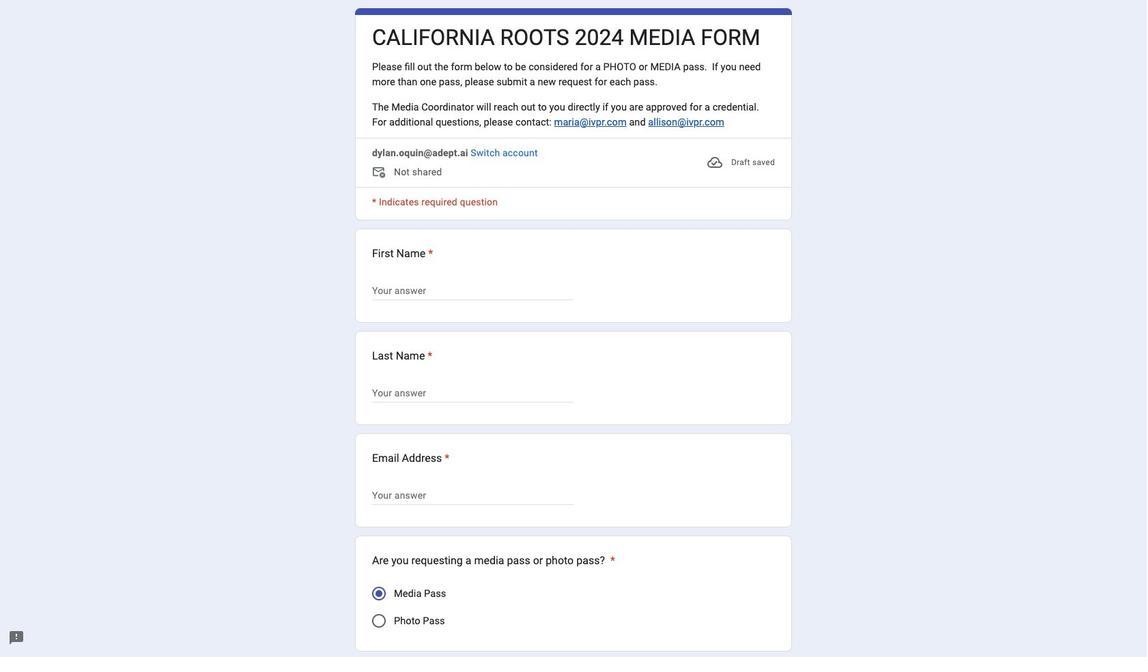 Task type: locate. For each thing, give the bounding box(es) containing it.
status
[[707, 146, 775, 179]]

heading
[[372, 24, 761, 51], [372, 246, 433, 262], [372, 348, 433, 365], [372, 451, 450, 467], [372, 553, 616, 570]]

3 heading from the top
[[372, 348, 433, 365]]

None text field
[[372, 385, 574, 401], [372, 488, 574, 504], [372, 385, 574, 401], [372, 488, 574, 504]]

your email and google account are not part of your response image
[[372, 165, 394, 182]]

your email and google account are not part of your response image
[[372, 165, 389, 182]]

None text field
[[372, 283, 574, 299]]

5 heading from the top
[[372, 553, 616, 570]]

2 heading from the top
[[372, 246, 433, 262]]

Media Pass radio
[[372, 587, 386, 601]]

required question element
[[426, 246, 433, 262], [425, 348, 433, 365], [442, 451, 450, 467], [608, 553, 616, 570]]

1 heading from the top
[[372, 24, 761, 51]]

report a problem to google image
[[8, 631, 25, 647]]

list
[[355, 229, 793, 658]]

Photo Pass radio
[[372, 615, 386, 628]]



Task type: describe. For each thing, give the bounding box(es) containing it.
media pass image
[[376, 591, 383, 598]]

4 heading from the top
[[372, 451, 450, 467]]

photo pass image
[[372, 615, 386, 628]]



Task type: vqa. For each thing, say whether or not it's contained in the screenshot.
the Text
no



